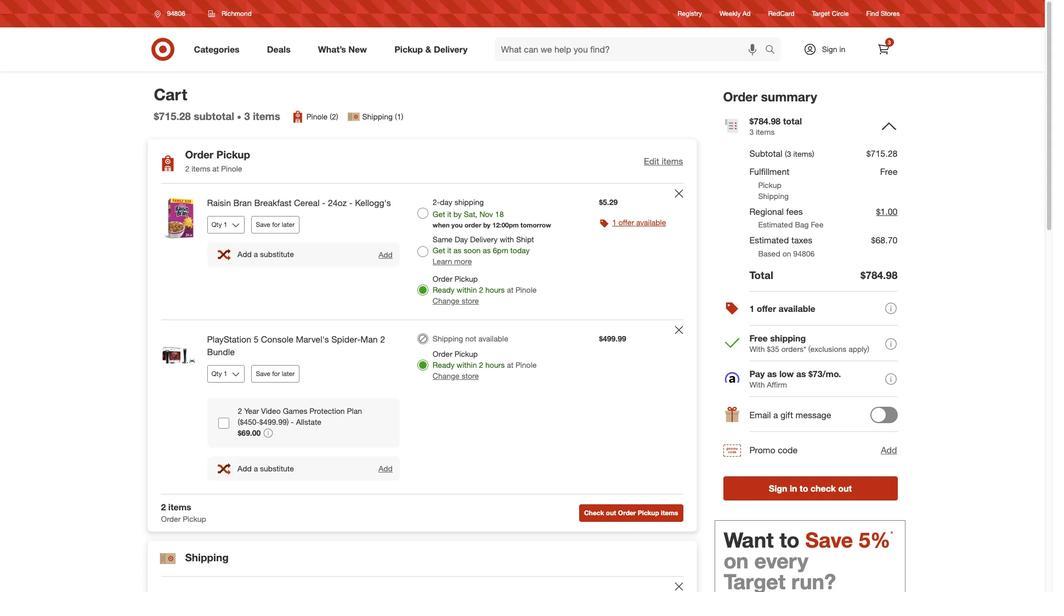 Task type: vqa. For each thing, say whether or not it's contained in the screenshot.
first "Change" from the top
yes



Task type: describe. For each thing, give the bounding box(es) containing it.
message
[[796, 410, 831, 421]]

man
[[361, 334, 378, 345]]

items inside the $784.98 total 3 items
[[756, 127, 775, 136]]

list containing pinole (2)
[[291, 110, 403, 124]]

check
[[811, 483, 836, 494]]

(1)
[[395, 112, 403, 121]]

in for sign in to check out
[[790, 483, 797, 494]]

3 items
[[244, 110, 280, 122]]

pay as low as $73/mo. with affirm
[[749, 369, 841, 390]]

5
[[254, 334, 259, 345]]

free for free shipping with $35 orders* (exclusions apply)
[[749, 333, 768, 344]]

save for console
[[256, 369, 270, 378]]

$68.70
[[871, 235, 898, 246]]

0 vertical spatial a
[[254, 250, 258, 259]]

playstation 5 console marvel's spider-man 2 bundle link
[[207, 333, 400, 359]]

sign in to check out
[[769, 483, 852, 494]]

$1.00
[[876, 206, 898, 217]]

1 vertical spatial to
[[779, 528, 799, 553]]

save for breakfast
[[256, 220, 270, 229]]

shipping inside free shipping with $35 orders* (exclusions apply)
[[770, 333, 806, 344]]

get inside same day delivery with shipt get it as soon as 6pm today learn more
[[433, 246, 445, 255]]

2 substitute from the top
[[260, 464, 294, 473]]

$715.28 for $715.28 subtotal
[[154, 110, 191, 122]]

2 items order pickup
[[161, 502, 206, 524]]

0 vertical spatial on
[[782, 249, 791, 258]]

shipping for shipping (1)
[[362, 112, 393, 121]]

summary
[[761, 89, 817, 104]]

delivery for day
[[470, 235, 498, 244]]

with
[[500, 235, 514, 244]]

spider-
[[331, 334, 361, 345]]

bundle
[[207, 347, 235, 358]]

order pickup ready within 2 hours at pinole change store for store pickup radio
[[433, 349, 537, 381]]

within for change store button related to store pickup option
[[457, 285, 477, 295]]

$73/mo.
[[808, 369, 841, 380]]

promo code
[[749, 445, 798, 456]]

pickup inside 2 items order pickup
[[183, 515, 206, 524]]

6pm
[[493, 246, 508, 255]]

want to save 5% *
[[724, 528, 893, 553]]

breakfast
[[254, 198, 292, 208]]

(exclusions
[[808, 345, 846, 354]]

video
[[261, 406, 281, 416]]

promo
[[749, 445, 775, 456]]

1 offer available inside cart item ready to fulfill group
[[612, 218, 666, 227]]

allstate
[[296, 417, 321, 427]]

categories
[[194, 44, 240, 55]]

as down day
[[453, 246, 461, 255]]

low
[[779, 369, 794, 380]]

2 vertical spatial a
[[254, 464, 258, 473]]

(2)
[[330, 112, 338, 121]]

94806 inside dropdown button
[[167, 9, 185, 18]]

today
[[510, 246, 530, 255]]

you
[[451, 221, 463, 229]]

1 add a substitute from the top
[[238, 250, 294, 259]]

3 cart item ready to fulfill group from the top
[[148, 577, 696, 592]]

raisin bran breakfast cereal - 24oz - kellogg's
[[207, 198, 391, 208]]

what's
[[318, 44, 346, 55]]

search
[[760, 45, 786, 56]]

it inside same day delivery with shipt get it as soon as 6pm today learn more
[[447, 246, 451, 255]]

2 inside playstation 5 console marvel's spider-man 2 bundle
[[380, 334, 385, 345]]

redcard
[[768, 10, 794, 18]]

order inside order pickup 2 items at pinole
[[185, 148, 213, 161]]

email a gift message
[[749, 410, 831, 421]]

check out order pickup items button
[[579, 504, 683, 522]]

learn
[[433, 257, 452, 266]]

email
[[749, 410, 771, 421]]

sign for sign in
[[822, 44, 837, 54]]

as left 6pm
[[483, 246, 491, 255]]

shipping for shipping not available
[[433, 334, 463, 343]]

hours for change store button related to store pickup option
[[485, 285, 505, 295]]

later for console
[[282, 369, 295, 378]]

cart item ready to fulfill group containing raisin bran breakfast cereal - 24oz - kellogg's
[[148, 184, 696, 320]]

$715.28 for $715.28
[[866, 148, 898, 159]]

categories link
[[185, 37, 253, 61]]

cereal
[[294, 198, 320, 208]]

kellogg's
[[355, 198, 391, 208]]

estimated bag fee
[[758, 220, 823, 229]]

1 horizontal spatial 94806
[[793, 249, 815, 258]]

what's new link
[[309, 37, 381, 61]]

marvel's
[[296, 334, 329, 345]]

$784.98 for $784.98
[[861, 269, 898, 281]]

order inside 'button'
[[618, 509, 636, 517]]

change for change store button related to store pickup option
[[433, 296, 459, 306]]

1 horizontal spatial 1
[[749, 303, 754, 314]]

0 vertical spatial available
[[636, 218, 666, 227]]

Service plan checkbox
[[218, 418, 229, 429]]

find stores
[[866, 10, 900, 18]]

hours for change store button associated with store pickup radio
[[485, 360, 505, 370]]

What can we help you find? suggestions appear below search field
[[494, 37, 768, 61]]

raisin bran breakfast cereal - 24oz - kellogg's link
[[207, 197, 400, 209]]

order
[[465, 221, 481, 229]]

edit
[[644, 156, 659, 167]]

94806 button
[[147, 4, 197, 24]]

$69.00
[[238, 428, 261, 437]]

shipping up regional fees
[[758, 191, 789, 201]]

0 vertical spatial 1 offer available button
[[612, 217, 666, 228]]

sat,
[[464, 210, 477, 219]]

0 horizontal spatial by
[[453, 210, 462, 219]]

check out order pickup items
[[584, 509, 678, 517]]

3 for 3
[[888, 39, 891, 46]]

change store button for store pickup option
[[433, 296, 479, 307]]

sign in
[[822, 44, 845, 54]]

2 vertical spatial add button
[[378, 464, 393, 474]]

bran
[[233, 198, 252, 208]]

$5.29
[[599, 198, 618, 207]]

richmond
[[222, 9, 252, 18]]

redcard link
[[768, 9, 794, 18]]

raisin bran breakfast cereal - 24oz - kellogg's image
[[157, 197, 200, 241]]

every
[[754, 549, 808, 574]]

edit items
[[644, 156, 683, 167]]

cart item ready to fulfill group containing playstation 5 console marvel's spider-man 2 bundle
[[148, 320, 696, 494]]

0 vertical spatial offer
[[619, 218, 634, 227]]

within for change store button associated with store pickup radio
[[457, 360, 477, 370]]

fee
[[811, 220, 823, 229]]

weekly ad
[[720, 10, 751, 18]]

learn more button
[[433, 256, 472, 267]]

new
[[348, 44, 367, 55]]

2 horizontal spatial -
[[349, 198, 353, 208]]

estimated taxes
[[749, 235, 812, 246]]

shipt
[[516, 235, 534, 244]]

at for store pickup option
[[507, 285, 513, 295]]

soon
[[464, 246, 481, 255]]

with inside 'pay as low as $73/mo. with affirm'
[[749, 380, 765, 390]]

save for later for console
[[256, 369, 295, 378]]

5%
[[859, 528, 890, 553]]

*
[[890, 530, 893, 538]]

1 vertical spatial add button
[[880, 444, 898, 457]]

not
[[465, 334, 476, 343]]

stores
[[881, 10, 900, 18]]

regional fees
[[749, 206, 803, 217]]

$784.98 total 3 items
[[749, 116, 802, 136]]

ad
[[743, 10, 751, 18]]

save for later for breakfast
[[256, 220, 295, 229]]

Store pickup radio
[[417, 360, 428, 371]]

delivery for &
[[434, 44, 468, 55]]

day
[[455, 235, 468, 244]]

1 horizontal spatial offer
[[757, 303, 776, 314]]

pinole inside order pickup 2 items at pinole
[[221, 164, 242, 173]]

0 horizontal spatial available
[[478, 334, 508, 343]]



Task type: locate. For each thing, give the bounding box(es) containing it.
nov
[[479, 210, 493, 219]]

1 store from the top
[[462, 296, 479, 306]]

&
[[425, 44, 431, 55]]

1 vertical spatial change
[[433, 371, 459, 381]]

- inside 2 year video games protection plan ($450-$499.99) - allstate
[[291, 417, 294, 427]]

cart
[[154, 84, 187, 104]]

1 offer available button up free shipping with $35 orders* (exclusions apply)
[[723, 291, 898, 327]]

order pickup ready within 2 hours at pinole change store down not
[[433, 349, 537, 381]]

1 vertical spatial change store button
[[433, 371, 479, 382]]

pickup inside pickup shipping
[[758, 180, 781, 190]]

playstation
[[207, 334, 251, 345]]

None radio
[[417, 333, 428, 344]]

0 vertical spatial free
[[880, 166, 898, 177]]

1 horizontal spatial 3
[[749, 127, 754, 136]]

estimated up based
[[749, 235, 789, 246]]

shipping down 2 items order pickup
[[185, 551, 229, 564]]

items inside order pickup 2 items at pinole
[[192, 164, 210, 173]]

shipping
[[362, 112, 393, 121], [758, 191, 789, 201], [433, 334, 463, 343], [185, 551, 229, 564]]

for down 'console'
[[272, 369, 280, 378]]

shipping up orders*
[[770, 333, 806, 344]]

to
[[800, 483, 808, 494], [779, 528, 799, 553]]

2 change from the top
[[433, 371, 459, 381]]

save left 5%
[[805, 528, 853, 553]]

2 later from the top
[[282, 369, 295, 378]]

- down games
[[291, 417, 294, 427]]

estimated for estimated bag fee
[[758, 220, 793, 229]]

0 horizontal spatial to
[[779, 528, 799, 553]]

later for breakfast
[[282, 220, 295, 229]]

deals
[[267, 44, 291, 55]]

for for breakfast
[[272, 220, 280, 229]]

0 vertical spatial for
[[272, 220, 280, 229]]

hours down 'shipping not available'
[[485, 360, 505, 370]]

0 horizontal spatial sign
[[769, 483, 787, 494]]

save for later button for console
[[251, 365, 300, 383]]

ready right store pickup radio
[[433, 360, 455, 370]]

later down raisin bran breakfast cereal - 24oz - kellogg's
[[282, 220, 295, 229]]

a
[[254, 250, 258, 259], [773, 410, 778, 421], [254, 464, 258, 473]]

1 vertical spatial out
[[606, 509, 616, 517]]

1 offer available
[[612, 218, 666, 227], [749, 303, 815, 314]]

2 vertical spatial cart item ready to fulfill group
[[148, 577, 696, 592]]

94806 left richmond dropdown button
[[167, 9, 185, 18]]

$784.98
[[749, 116, 781, 127], [861, 269, 898, 281]]

0 vertical spatial delivery
[[434, 44, 468, 55]]

1 vertical spatial with
[[749, 380, 765, 390]]

$499.99
[[599, 334, 626, 343]]

1 vertical spatial 1 offer available button
[[723, 291, 898, 327]]

3 inside the $784.98 total 3 items
[[749, 127, 754, 136]]

2-
[[433, 198, 440, 207]]

2 it from the top
[[447, 246, 451, 255]]

store
[[462, 296, 479, 306], [462, 371, 479, 381]]

hours
[[485, 285, 505, 295], [485, 360, 505, 370]]

2 horizontal spatial 3
[[888, 39, 891, 46]]

1 vertical spatial save
[[256, 369, 270, 378]]

1 hours from the top
[[485, 285, 505, 295]]

0 vertical spatial 1
[[612, 218, 616, 227]]

for for console
[[272, 369, 280, 378]]

1 vertical spatial on
[[724, 549, 749, 574]]

1 vertical spatial in
[[790, 483, 797, 494]]

find stores link
[[866, 9, 900, 18]]

0 vertical spatial add button
[[378, 249, 393, 260]]

1 vertical spatial by
[[483, 221, 491, 229]]

shipping (1)
[[362, 112, 403, 121]]

2 inside order pickup 2 items at pinole
[[185, 164, 189, 173]]

1 vertical spatial sign
[[769, 483, 787, 494]]

2 add a substitute from the top
[[238, 464, 294, 473]]

1 substitute from the top
[[260, 250, 294, 259]]

order pickup ready within 2 hours at pinole change store down more
[[433, 274, 537, 306]]

sign in to check out button
[[723, 477, 898, 501]]

a down $69.00
[[254, 464, 258, 473]]

2 get from the top
[[433, 246, 445, 255]]

1 vertical spatial hours
[[485, 360, 505, 370]]

pickup & delivery link
[[385, 37, 481, 61]]

shipping inside 2-day shipping get it by sat, nov 18 when you order by 12:00pm tomorrow
[[454, 198, 484, 207]]

2 change store button from the top
[[433, 371, 479, 382]]

0 horizontal spatial -
[[291, 417, 294, 427]]

3 link
[[871, 37, 895, 61]]

3 down the stores
[[888, 39, 891, 46]]

1 change from the top
[[433, 296, 459, 306]]

it down day on the top left of the page
[[447, 210, 451, 219]]

1 vertical spatial save for later
[[256, 369, 295, 378]]

it
[[447, 210, 451, 219], [447, 246, 451, 255]]

1 horizontal spatial 1 offer available
[[749, 303, 815, 314]]

pickup shipping
[[758, 180, 789, 201]]

substitute down 'breakfast'
[[260, 250, 294, 259]]

1 change store button from the top
[[433, 296, 479, 307]]

2 hours from the top
[[485, 360, 505, 370]]

estimated
[[758, 220, 793, 229], [749, 235, 789, 246]]

sign down target circle link
[[822, 44, 837, 54]]

0 vertical spatial with
[[749, 345, 765, 354]]

save down 'breakfast'
[[256, 220, 270, 229]]

for down 'breakfast'
[[272, 220, 280, 229]]

save
[[256, 220, 270, 229], [256, 369, 270, 378], [805, 528, 853, 553]]

1 vertical spatial offer
[[757, 303, 776, 314]]

playstation 5 console marvel's spider-man 2 bundle
[[207, 334, 385, 358]]

1 offer available down $5.29
[[612, 218, 666, 227]]

get inside 2-day shipping get it by sat, nov 18 when you order by 12:00pm tomorrow
[[433, 210, 445, 219]]

0 vertical spatial 94806
[[167, 9, 185, 18]]

items inside dropdown button
[[662, 156, 683, 167]]

free shipping with $35 orders* (exclusions apply)
[[749, 333, 869, 354]]

want
[[724, 528, 774, 553]]

change store button
[[433, 296, 479, 307], [433, 371, 479, 382]]

3 right subtotal on the left of the page
[[244, 110, 250, 122]]

change down 'shipping not available'
[[433, 371, 459, 381]]

in down circle
[[839, 44, 845, 54]]

richmond button
[[201, 4, 259, 24]]

2 for from the top
[[272, 369, 280, 378]]

1 vertical spatial at
[[507, 285, 513, 295]]

0 vertical spatial hours
[[485, 285, 505, 295]]

2 store from the top
[[462, 371, 479, 381]]

1 vertical spatial available
[[779, 303, 815, 314]]

0 vertical spatial save
[[256, 220, 270, 229]]

0 vertical spatial it
[[447, 210, 451, 219]]

1 vertical spatial free
[[749, 333, 768, 344]]

1 vertical spatial later
[[282, 369, 295, 378]]

pinole (2)
[[307, 112, 338, 121]]

- right 24oz
[[349, 198, 353, 208]]

at for store pickup radio
[[507, 360, 513, 370]]

delivery
[[434, 44, 468, 55], [470, 235, 498, 244]]

in inside button
[[790, 483, 797, 494]]

taxes
[[791, 235, 812, 246]]

out inside 'button'
[[606, 509, 616, 517]]

2 year video games protection plan ($450-$499.99) - allstate
[[238, 406, 362, 427]]

1 offer available inside button
[[749, 303, 815, 314]]

1 vertical spatial $715.28
[[866, 148, 898, 159]]

1 order pickup ready within 2 hours at pinole change store from the top
[[433, 274, 537, 306]]

1 offer available button
[[612, 217, 666, 228], [723, 291, 898, 327]]

sign down promo code
[[769, 483, 787, 494]]

0 vertical spatial change store button
[[433, 296, 479, 307]]

1 save for later from the top
[[256, 220, 295, 229]]

as right low
[[796, 369, 806, 380]]

1 vertical spatial 94806
[[793, 249, 815, 258]]

free for free
[[880, 166, 898, 177]]

at inside order pickup 2 items at pinole
[[212, 164, 219, 173]]

0 vertical spatial within
[[457, 285, 477, 295]]

a down 'breakfast'
[[254, 250, 258, 259]]

1 it from the top
[[447, 210, 451, 219]]

out right check
[[606, 509, 616, 517]]

save for later button for breakfast
[[251, 216, 300, 234]]

1 horizontal spatial $784.98
[[861, 269, 898, 281]]

2 ready from the top
[[433, 360, 455, 370]]

pinole inside list
[[307, 112, 328, 121]]

items inside 'button'
[[661, 509, 678, 517]]

1 vertical spatial order pickup ready within 2 hours at pinole change store
[[433, 349, 537, 381]]

1 down total
[[749, 303, 754, 314]]

0 vertical spatial change
[[433, 296, 459, 306]]

regional
[[749, 206, 784, 217]]

$715.28
[[154, 110, 191, 122], [866, 148, 898, 159]]

shipping inside list
[[362, 112, 393, 121]]

find
[[866, 10, 879, 18]]

Store pickup radio
[[417, 285, 428, 296]]

estimated for estimated taxes
[[749, 235, 789, 246]]

1 for from the top
[[272, 220, 280, 229]]

on every
[[724, 549, 808, 574]]

1 horizontal spatial -
[[322, 198, 325, 208]]

$784.98 down the order summary
[[749, 116, 781, 127]]

2 vertical spatial save
[[805, 528, 853, 553]]

to left check on the right of the page
[[800, 483, 808, 494]]

later down playstation 5 console marvel's spider-man 2 bundle
[[282, 369, 295, 378]]

get up when
[[433, 210, 445, 219]]

in for sign in
[[839, 44, 845, 54]]

1 vertical spatial shipping
[[770, 333, 806, 344]]

save for later button down 'breakfast'
[[251, 216, 300, 234]]

save for later down 'console'
[[256, 369, 295, 378]]

1 horizontal spatial by
[[483, 221, 491, 229]]

shipping not available
[[433, 334, 508, 343]]

free inside free shipping with $35 orders* (exclusions apply)
[[749, 333, 768, 344]]

within down 'shipping not available'
[[457, 360, 477, 370]]

shipping left (1)
[[362, 112, 393, 121]]

pickup inside 'button'
[[638, 509, 659, 517]]

shipping
[[454, 198, 484, 207], [770, 333, 806, 344]]

sign inside button
[[769, 483, 787, 494]]

raisin
[[207, 198, 231, 208]]

3 inside 3 link
[[888, 39, 891, 46]]

0 vertical spatial cart item ready to fulfill group
[[148, 184, 696, 320]]

affirm image
[[723, 371, 741, 389], [725, 373, 739, 383]]

0 vertical spatial order pickup ready within 2 hours at pinole change store
[[433, 274, 537, 306]]

order inside 2 items order pickup
[[161, 515, 181, 524]]

get
[[433, 210, 445, 219], [433, 246, 445, 255]]

$784.98 for $784.98 total 3 items
[[749, 116, 781, 127]]

out right check on the right of the page
[[838, 483, 852, 494]]

1 offer available button down $5.29
[[612, 217, 666, 228]]

hours down 6pm
[[485, 285, 505, 295]]

0 horizontal spatial out
[[606, 509, 616, 517]]

pickup inside order pickup 2 items at pinole
[[216, 148, 250, 161]]

tomorrow
[[521, 221, 551, 229]]

at up raisin
[[212, 164, 219, 173]]

1 horizontal spatial delivery
[[470, 235, 498, 244]]

change store button for store pickup radio
[[433, 371, 479, 382]]

same day delivery with shipt get it as soon as 6pm today learn more
[[433, 235, 534, 266]]

0 vertical spatial get
[[433, 210, 445, 219]]

2 inside 2 year video games protection plan ($450-$499.99) - allstate
[[238, 406, 242, 416]]

2 order pickup ready within 2 hours at pinole change store from the top
[[433, 349, 537, 381]]

same
[[433, 235, 453, 244]]

in
[[839, 44, 845, 54], [790, 483, 797, 494]]

delivery up the soon
[[470, 235, 498, 244]]

0 horizontal spatial 94806
[[167, 9, 185, 18]]

at
[[212, 164, 219, 173], [507, 285, 513, 295], [507, 360, 513, 370]]

target circle
[[812, 10, 849, 18]]

add button
[[378, 249, 393, 260], [880, 444, 898, 457], [378, 464, 393, 474]]

0 horizontal spatial in
[[790, 483, 797, 494]]

None radio
[[417, 208, 428, 219], [417, 246, 428, 257], [417, 208, 428, 219], [417, 246, 428, 257]]

1 horizontal spatial on
[[782, 249, 791, 258]]

code
[[778, 445, 798, 456]]

fulfillment
[[749, 166, 789, 177]]

change for change store button associated with store pickup radio
[[433, 371, 459, 381]]

on left every
[[724, 549, 749, 574]]

1 horizontal spatial to
[[800, 483, 808, 494]]

get up learn
[[433, 246, 445, 255]]

by up you
[[453, 210, 462, 219]]

1 vertical spatial within
[[457, 360, 477, 370]]

delivery right &
[[434, 44, 468, 55]]

delivery inside same day delivery with shipt get it as soon as 6pm today learn more
[[470, 235, 498, 244]]

store up 'shipping not available'
[[462, 296, 479, 306]]

0 horizontal spatial offer
[[619, 218, 634, 227]]

total
[[783, 116, 802, 127]]

0 vertical spatial substitute
[[260, 250, 294, 259]]

order summary
[[723, 89, 817, 104]]

$1.00 button
[[876, 204, 898, 220]]

0 horizontal spatial 1 offer available
[[612, 218, 666, 227]]

with left $35
[[749, 345, 765, 354]]

2 cart item ready to fulfill group from the top
[[148, 320, 696, 494]]

3 for 3 items
[[244, 110, 250, 122]]

items inside 2 items order pickup
[[168, 502, 191, 513]]

save for later down 'breakfast'
[[256, 220, 295, 229]]

out inside button
[[838, 483, 852, 494]]

it up learn more button
[[447, 246, 451, 255]]

1 vertical spatial 1
[[749, 303, 754, 314]]

when
[[433, 221, 450, 229]]

94806 down taxes in the right top of the page
[[793, 249, 815, 258]]

year
[[244, 406, 259, 416]]

1 horizontal spatial 1 offer available button
[[723, 291, 898, 327]]

1 vertical spatial a
[[773, 410, 778, 421]]

1 horizontal spatial in
[[839, 44, 845, 54]]

1 vertical spatial for
[[272, 369, 280, 378]]

order pickup ready within 2 hours at pinole change store
[[433, 274, 537, 306], [433, 349, 537, 381]]

as up affirm
[[767, 369, 777, 380]]

add a substitute down 'breakfast'
[[238, 250, 294, 259]]

order pickup 2 items at pinole
[[185, 148, 250, 173]]

2 save for later button from the top
[[251, 365, 300, 383]]

ready for change store button associated with store pickup radio
[[433, 360, 455, 370]]

at down 6pm
[[507, 285, 513, 295]]

2 vertical spatial at
[[507, 360, 513, 370]]

change down learn
[[433, 296, 459, 306]]

$784.98 inside the $784.98 total 3 items
[[749, 116, 781, 127]]

in left check on the right of the page
[[790, 483, 797, 494]]

0 vertical spatial in
[[839, 44, 845, 54]]

1 within from the top
[[457, 285, 477, 295]]

within down more
[[457, 285, 477, 295]]

1 vertical spatial save for later button
[[251, 365, 300, 383]]

on down estimated taxes
[[782, 249, 791, 258]]

free up $35
[[749, 333, 768, 344]]

a left gift
[[773, 410, 778, 421]]

items)
[[793, 149, 814, 159]]

ready right store pickup option
[[433, 285, 455, 295]]

sign in link
[[794, 37, 862, 61]]

pay
[[749, 369, 765, 380]]

0 vertical spatial ready
[[433, 285, 455, 295]]

1 horizontal spatial out
[[838, 483, 852, 494]]

free up $1.00
[[880, 166, 898, 177]]

1 later from the top
[[282, 220, 295, 229]]

0 vertical spatial estimated
[[758, 220, 793, 229]]

1 vertical spatial 1 offer available
[[749, 303, 815, 314]]

add a substitute down $69.00
[[238, 464, 294, 473]]

circle
[[832, 10, 849, 18]]

total
[[749, 269, 773, 282]]

1 save for later button from the top
[[251, 216, 300, 234]]

0 horizontal spatial $715.28
[[154, 110, 191, 122]]

2 with from the top
[[749, 380, 765, 390]]

fees
[[786, 206, 803, 217]]

to inside button
[[800, 483, 808, 494]]

estimated down regional fees
[[758, 220, 793, 229]]

12:00pm
[[492, 221, 519, 229]]

$784.98 down $68.70
[[861, 269, 898, 281]]

order pickup ready within 2 hours at pinole change store for store pickup option
[[433, 274, 537, 306]]

apply)
[[849, 345, 869, 354]]

games
[[283, 406, 307, 416]]

orders*
[[781, 345, 806, 354]]

target
[[812, 10, 830, 18]]

1 vertical spatial delivery
[[470, 235, 498, 244]]

1 vertical spatial 3
[[244, 110, 250, 122]]

($450-
[[238, 417, 259, 427]]

1 ready from the top
[[433, 285, 455, 295]]

0 vertical spatial by
[[453, 210, 462, 219]]

store down 'shipping not available'
[[462, 371, 479, 381]]

1 vertical spatial cart item ready to fulfill group
[[148, 320, 696, 494]]

store for store pickup option
[[462, 296, 479, 306]]

list
[[291, 110, 403, 124]]

0 vertical spatial later
[[282, 220, 295, 229]]

by down nov
[[483, 221, 491, 229]]

change store button right store pickup radio
[[433, 371, 479, 382]]

1 vertical spatial it
[[447, 246, 451, 255]]

plan
[[347, 406, 362, 416]]

sign for sign in to check out
[[769, 483, 787, 494]]

target circle link
[[812, 9, 849, 18]]

available
[[636, 218, 666, 227], [779, 303, 815, 314], [478, 334, 508, 343]]

shipping for shipping
[[185, 551, 229, 564]]

1 vertical spatial ready
[[433, 360, 455, 370]]

cart item ready to fulfill group
[[148, 184, 696, 320], [148, 320, 696, 494], [148, 577, 696, 592]]

0 vertical spatial shipping
[[454, 198, 484, 207]]

1 with from the top
[[749, 345, 765, 354]]

0 vertical spatial 1 offer available
[[612, 218, 666, 227]]

1 vertical spatial $784.98
[[861, 269, 898, 281]]

1 offer available down total
[[749, 303, 815, 314]]

save down 5
[[256, 369, 270, 378]]

substitute down $69.00
[[260, 464, 294, 473]]

search button
[[760, 37, 786, 64]]

with inside free shipping with $35 orders* (exclusions apply)
[[749, 345, 765, 354]]

2 inside 2 items order pickup
[[161, 502, 166, 513]]

change store button right store pickup option
[[433, 296, 479, 307]]

0 horizontal spatial shipping
[[454, 198, 484, 207]]

1 down $5.29
[[612, 218, 616, 227]]

1 cart item ready to fulfill group from the top
[[148, 184, 696, 320]]

ready for change store button related to store pickup option
[[433, 285, 455, 295]]

with down the pay
[[749, 380, 765, 390]]

shipping up sat,
[[454, 198, 484, 207]]

store for store pickup radio
[[462, 371, 479, 381]]

shipping left not
[[433, 334, 463, 343]]

playstation 5 console marvel&#39;s spider-man 2 bundle image
[[157, 333, 200, 377]]

0 vertical spatial store
[[462, 296, 479, 306]]

0 vertical spatial at
[[212, 164, 219, 173]]

- left 24oz
[[322, 198, 325, 208]]

1 get from the top
[[433, 210, 445, 219]]

1 vertical spatial estimated
[[749, 235, 789, 246]]

2 save for later from the top
[[256, 369, 295, 378]]

0 horizontal spatial 1
[[612, 218, 616, 227]]

it inside 2-day shipping get it by sat, nov 18 when you order by 12:00pm tomorrow
[[447, 210, 451, 219]]

save for later button down 'console'
[[251, 365, 300, 383]]

at down 'shipping not available'
[[507, 360, 513, 370]]

2 vertical spatial 3
[[749, 127, 754, 136]]

for
[[272, 220, 280, 229], [272, 369, 280, 378]]

3 up subtotal on the top
[[749, 127, 754, 136]]

2 within from the top
[[457, 360, 477, 370]]

affirm
[[767, 380, 787, 390]]

subtotal
[[749, 148, 782, 159]]

2 horizontal spatial available
[[779, 303, 815, 314]]

to right want
[[779, 528, 799, 553]]



